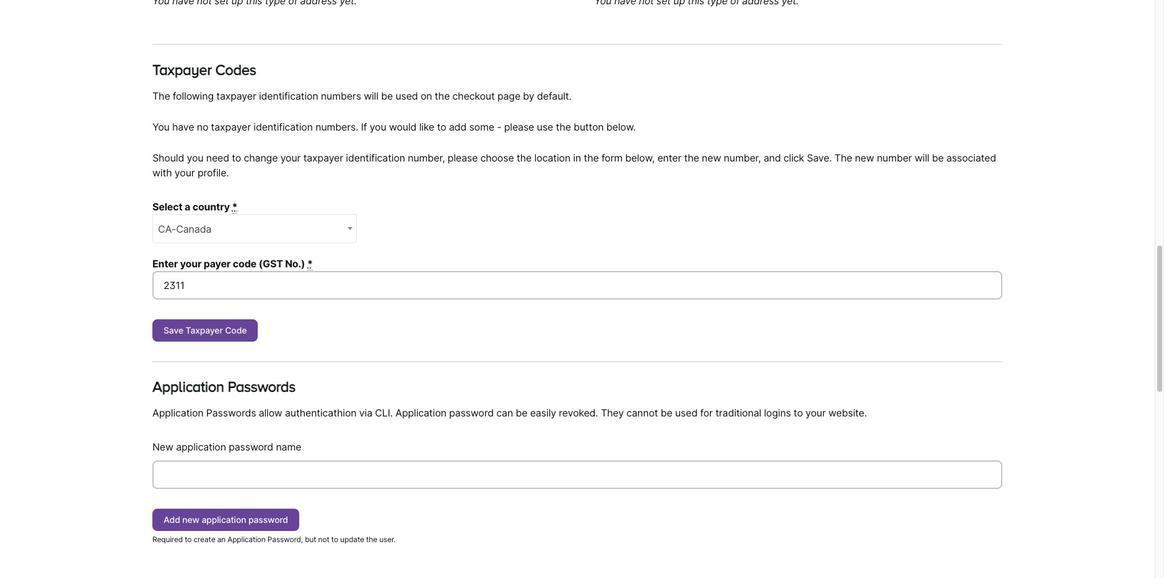 Task type: locate. For each thing, give the bounding box(es) containing it.
(
[[259, 258, 263, 270]]

password up the "required to create an application password, but not to update the user."
[[248, 515, 288, 526]]

the right on
[[435, 90, 450, 102]]

will
[[364, 90, 379, 102], [915, 152, 930, 164]]

gst
[[263, 258, 283, 270]]

new right enter
[[702, 152, 721, 164]]

1 horizontal spatial will
[[915, 152, 930, 164]]

will right the 'numbers'
[[364, 90, 379, 102]]

password,
[[268, 535, 303, 545]]

like
[[419, 121, 435, 133]]

page
[[498, 90, 521, 102]]

associated
[[947, 152, 996, 164]]

CA-Canada field
[[152, 214, 357, 243]]

taxpayer codes
[[152, 61, 256, 78]]

please right -
[[504, 121, 534, 133]]

taxpayer right no in the top of the page
[[211, 121, 251, 133]]

application passwords
[[152, 379, 296, 396]]

should you need to change your taxpayer identification number, please choose the location in the form below, enter the new number, and click save. the new number will be associated with your profile.
[[152, 152, 996, 179]]

be left associated
[[932, 152, 944, 164]]

0 horizontal spatial you
[[187, 152, 204, 164]]

1 horizontal spatial new
[[702, 152, 721, 164]]

ca-canada
[[158, 223, 211, 235]]

taxpayer
[[152, 61, 212, 78], [186, 325, 223, 336]]

use
[[537, 121, 553, 133]]

New application password name text field
[[152, 461, 1003, 490]]

please
[[504, 121, 534, 133], [448, 152, 478, 164]]

select a country *
[[152, 201, 238, 213]]

add
[[449, 121, 467, 133]]

1 horizontal spatial you
[[370, 121, 386, 133]]

1 vertical spatial application
[[202, 515, 246, 526]]

password inside 'button'
[[248, 515, 288, 526]]

identification inside should you need to change your taxpayer identification number, please choose the location in the form below, enter the new number, and click save. the new number will be associated with your profile.
[[346, 152, 405, 164]]

0 horizontal spatial new
[[182, 515, 200, 526]]

application up an
[[202, 515, 246, 526]]

required
[[152, 535, 183, 545]]

0 vertical spatial *
[[232, 201, 238, 213]]

identification up change
[[254, 121, 313, 133]]

they
[[601, 407, 624, 420]]

1 vertical spatial please
[[448, 152, 478, 164]]

via
[[359, 407, 372, 420]]

application right "new"
[[176, 441, 226, 454]]

application
[[152, 379, 224, 396], [152, 407, 204, 420], [395, 407, 447, 420], [228, 535, 266, 545]]

taxpayer right save
[[186, 325, 223, 336]]

password left "can" at the left bottom of the page
[[449, 407, 494, 420]]

cli.
[[375, 407, 393, 420]]

1 vertical spatial you
[[187, 152, 204, 164]]

a
[[185, 201, 190, 213]]

1 number, from the left
[[408, 152, 445, 164]]

identification down if
[[346, 152, 405, 164]]

the right use
[[556, 121, 571, 133]]

form
[[602, 152, 623, 164]]

name
[[276, 441, 301, 454]]

application
[[176, 441, 226, 454], [202, 515, 246, 526]]

new left number
[[855, 152, 874, 164]]

2 vertical spatial taxpayer
[[303, 152, 343, 164]]

be up you have no taxpayer identification numbers. if you would like to add some - please use the button below.
[[381, 90, 393, 102]]

0 horizontal spatial please
[[448, 152, 478, 164]]

used left on
[[396, 90, 418, 102]]

your right change
[[280, 152, 301, 164]]

please inside should you need to change your taxpayer identification number, please choose the location in the form below, enter the new number, and click save. the new number will be associated with your profile.
[[448, 152, 478, 164]]

taxpayer
[[216, 90, 256, 102], [211, 121, 251, 133], [303, 152, 343, 164]]

the up you
[[152, 90, 170, 102]]

following
[[173, 90, 214, 102]]

the
[[152, 90, 170, 102], [835, 152, 852, 164]]

application up "new"
[[152, 407, 204, 420]]

used left for
[[675, 407, 698, 420]]

2 vertical spatial password
[[248, 515, 288, 526]]

0 vertical spatial used
[[396, 90, 418, 102]]

will right number
[[915, 152, 930, 164]]

1 vertical spatial passwords
[[206, 407, 256, 420]]

to right like in the top left of the page
[[437, 121, 446, 133]]

change
[[244, 152, 278, 164]]

allow
[[259, 407, 282, 420]]

your down should
[[175, 167, 195, 179]]

passwords for application passwords allow authenticathion via cli. application password can be easily revoked. they cannot be used for traditional logins to your website.
[[206, 407, 256, 420]]

* right ) at top
[[307, 258, 313, 270]]

you
[[152, 121, 170, 133]]

*
[[232, 201, 238, 213], [307, 258, 313, 270]]

the right save.
[[835, 152, 852, 164]]

no
[[197, 121, 208, 133]]

can
[[497, 407, 513, 420]]

choose
[[481, 152, 514, 164]]

1 vertical spatial taxpayer
[[186, 325, 223, 336]]

canada
[[176, 223, 211, 235]]

0 vertical spatial identification
[[259, 90, 318, 102]]

* right country
[[232, 201, 238, 213]]

revoked.
[[559, 407, 598, 420]]

0 horizontal spatial the
[[152, 90, 170, 102]]

0 vertical spatial passwords
[[228, 379, 296, 396]]

no.
[[285, 258, 301, 270]]

to
[[437, 121, 446, 133], [232, 152, 241, 164], [794, 407, 803, 420], [185, 535, 192, 545], [331, 535, 338, 545]]

to right need
[[232, 152, 241, 164]]

taxpayer down numbers.
[[303, 152, 343, 164]]

an
[[217, 535, 226, 545]]

number,
[[408, 152, 445, 164], [724, 152, 761, 164]]

passwords up allow
[[228, 379, 296, 396]]

new
[[702, 152, 721, 164], [855, 152, 874, 164], [182, 515, 200, 526]]

1 horizontal spatial number,
[[724, 152, 761, 164]]

identification left the 'numbers'
[[259, 90, 318, 102]]

please down add
[[448, 152, 478, 164]]

location
[[534, 152, 571, 164]]

0 horizontal spatial number,
[[408, 152, 445, 164]]

authenticathion
[[285, 407, 357, 420]]

number, left and
[[724, 152, 761, 164]]

1 vertical spatial the
[[835, 152, 852, 164]]

identification
[[259, 90, 318, 102], [254, 121, 313, 133], [346, 152, 405, 164]]

number, down like in the top left of the page
[[408, 152, 445, 164]]

passwords down application passwords
[[206, 407, 256, 420]]

passwords
[[228, 379, 296, 396], [206, 407, 256, 420]]

0 horizontal spatial will
[[364, 90, 379, 102]]

taxpayer up following at top
[[152, 61, 212, 78]]

be
[[381, 90, 393, 102], [932, 152, 944, 164], [516, 407, 528, 420], [661, 407, 673, 420]]

application down save
[[152, 379, 224, 396]]

taxpayer down 'codes'
[[216, 90, 256, 102]]

be right "cannot"
[[661, 407, 673, 420]]

application passwords allow authenticathion via cli. application password can be easily revoked. they cannot be used for traditional logins to your website.
[[152, 407, 867, 420]]

required to create an application password, but not to update the user.
[[152, 535, 396, 545]]

below.
[[607, 121, 636, 133]]

0 vertical spatial application
[[176, 441, 226, 454]]

you
[[370, 121, 386, 133], [187, 152, 204, 164]]

select
[[152, 201, 183, 213]]

password left name
[[229, 441, 273, 454]]

cannot
[[627, 407, 658, 420]]

update
[[340, 535, 364, 545]]

2 vertical spatial identification
[[346, 152, 405, 164]]

1 horizontal spatial the
[[835, 152, 852, 164]]

0 vertical spatial please
[[504, 121, 534, 133]]

payer
[[204, 258, 231, 270]]

new right add
[[182, 515, 200, 526]]

None text field
[[152, 271, 1003, 300]]

for
[[700, 407, 713, 420]]

will inside should you need to change your taxpayer identification number, please choose the location in the form below, enter the new number, and click save. the new number will be associated with your profile.
[[915, 152, 930, 164]]

-
[[497, 121, 502, 133]]

taxpayer inside "button"
[[186, 325, 223, 336]]

used
[[396, 90, 418, 102], [675, 407, 698, 420]]

0 horizontal spatial *
[[232, 201, 238, 213]]

2 horizontal spatial new
[[855, 152, 874, 164]]

0 vertical spatial password
[[449, 407, 494, 420]]

1 vertical spatial will
[[915, 152, 930, 164]]

you left need
[[187, 152, 204, 164]]

you right if
[[370, 121, 386, 133]]

0 vertical spatial will
[[364, 90, 379, 102]]

1 vertical spatial used
[[675, 407, 698, 420]]

1 horizontal spatial *
[[307, 258, 313, 270]]

the inside should you need to change your taxpayer identification number, please choose the location in the form below, enter the new number, and click save. the new number will be associated with your profile.
[[835, 152, 852, 164]]

the
[[435, 90, 450, 102], [556, 121, 571, 133], [517, 152, 532, 164], [584, 152, 599, 164], [684, 152, 699, 164], [366, 535, 377, 545]]

password
[[449, 407, 494, 420], [229, 441, 273, 454], [248, 515, 288, 526]]



Task type: vqa. For each thing, say whether or not it's contained in the screenshot.
Shipping
no



Task type: describe. For each thing, give the bounding box(es) containing it.
number
[[877, 152, 912, 164]]

2 number, from the left
[[724, 152, 761, 164]]

your right enter
[[180, 258, 202, 270]]

code
[[233, 258, 257, 270]]

click
[[784, 152, 804, 164]]

but
[[305, 535, 316, 545]]

profile.
[[198, 167, 229, 179]]

add
[[164, 515, 180, 526]]

the right enter
[[684, 152, 699, 164]]

0 vertical spatial you
[[370, 121, 386, 133]]

1 horizontal spatial used
[[675, 407, 698, 420]]

new
[[152, 441, 173, 454]]

enter
[[152, 258, 178, 270]]

enter your payer code ( gst no. ) *
[[152, 258, 313, 270]]

application right an
[[228, 535, 266, 545]]

user.
[[379, 535, 396, 545]]

add new application password button
[[152, 509, 299, 532]]

0 horizontal spatial used
[[396, 90, 418, 102]]

traditional
[[716, 407, 762, 420]]

be inside should you need to change your taxpayer identification number, please choose the location in the form below, enter the new number, and click save. the new number will be associated with your profile.
[[932, 152, 944, 164]]

on
[[421, 90, 432, 102]]

below,
[[625, 152, 655, 164]]

codes
[[215, 61, 256, 78]]

0 vertical spatial taxpayer
[[216, 90, 256, 102]]

website.
[[829, 407, 867, 420]]

to left create
[[185, 535, 192, 545]]

checkout
[[453, 90, 495, 102]]

you have no taxpayer identification numbers. if you would like to add some - please use the button below.
[[152, 121, 636, 133]]

enter
[[658, 152, 682, 164]]

passwords for application passwords
[[228, 379, 296, 396]]

save
[[164, 325, 183, 336]]

taxpayer inside should you need to change your taxpayer identification number, please choose the location in the form below, enter the new number, and click save. the new number will be associated with your profile.
[[303, 152, 343, 164]]

easily
[[530, 407, 556, 420]]

save taxpayer code button
[[152, 320, 258, 342]]

save.
[[807, 152, 832, 164]]

be right "can" at the left bottom of the page
[[516, 407, 528, 420]]

to right logins
[[794, 407, 803, 420]]

ca-
[[158, 223, 176, 235]]

in
[[573, 152, 581, 164]]

numbers
[[321, 90, 361, 102]]

application right cli.
[[395, 407, 447, 420]]

1 vertical spatial taxpayer
[[211, 121, 251, 133]]

to inside should you need to change your taxpayer identification number, please choose the location in the form below, enter the new number, and click save. the new number will be associated with your profile.
[[232, 152, 241, 164]]

save taxpayer code
[[164, 325, 247, 336]]

)
[[301, 258, 305, 270]]

need
[[206, 152, 229, 164]]

some
[[469, 121, 494, 133]]

add new application password
[[164, 515, 288, 526]]

the left the user.
[[366, 535, 377, 545]]

the right in
[[584, 152, 599, 164]]

the right choose
[[517, 152, 532, 164]]

to right not
[[331, 535, 338, 545]]

0 vertical spatial the
[[152, 90, 170, 102]]

and
[[764, 152, 781, 164]]

default.
[[537, 90, 572, 102]]

the following taxpayer identification numbers will be used on the checkout page by default.
[[152, 90, 572, 102]]

1 vertical spatial *
[[307, 258, 313, 270]]

create
[[194, 535, 215, 545]]

code
[[225, 325, 247, 336]]

button
[[574, 121, 604, 133]]

new inside 'button'
[[182, 515, 200, 526]]

1 vertical spatial identification
[[254, 121, 313, 133]]

not
[[318, 535, 329, 545]]

your left website. on the right of the page
[[806, 407, 826, 420]]

you inside should you need to change your taxpayer identification number, please choose the location in the form below, enter the new number, and click save. the new number will be associated with your profile.
[[187, 152, 204, 164]]

have
[[172, 121, 194, 133]]

country
[[193, 201, 230, 213]]

should
[[152, 152, 184, 164]]

new application password name
[[152, 441, 301, 454]]

1 vertical spatial password
[[229, 441, 273, 454]]

1 horizontal spatial please
[[504, 121, 534, 133]]

if
[[361, 121, 367, 133]]

CA-Canada text field
[[153, 215, 356, 243]]

0 vertical spatial taxpayer
[[152, 61, 212, 78]]

numbers.
[[316, 121, 358, 133]]

with
[[152, 167, 172, 179]]

by
[[523, 90, 535, 102]]

would
[[389, 121, 417, 133]]

application inside 'button'
[[202, 515, 246, 526]]

logins
[[764, 407, 791, 420]]



